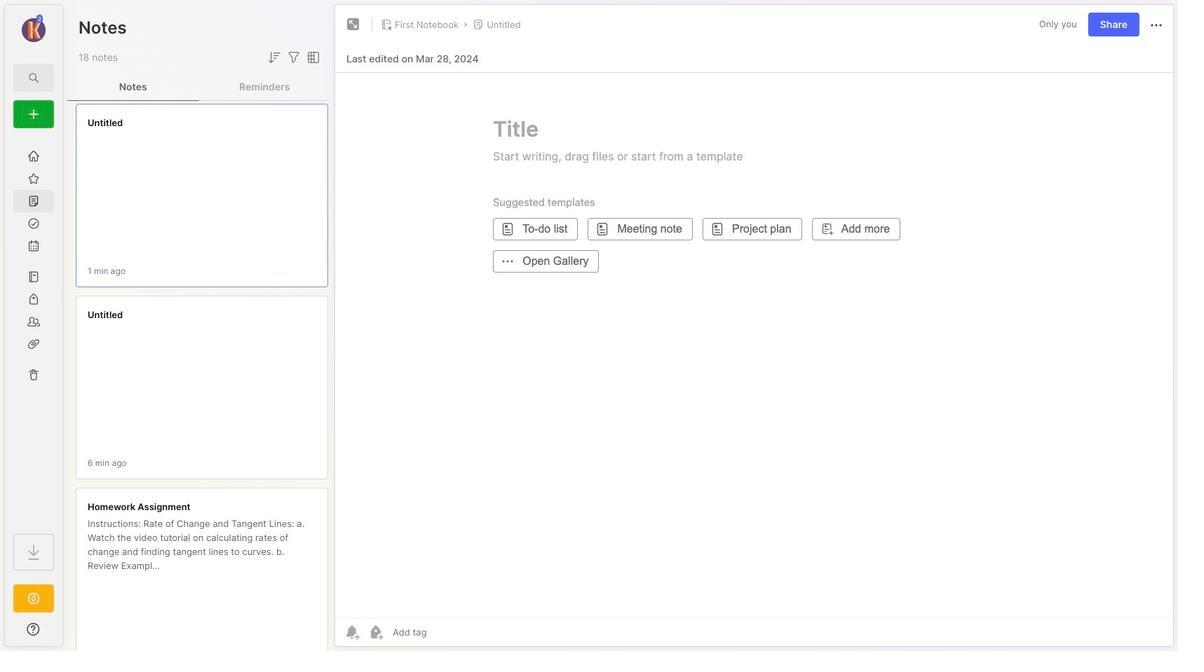 Task type: vqa. For each thing, say whether or not it's contained in the screenshot.
set an author… text field
no



Task type: describe. For each thing, give the bounding box(es) containing it.
Add tag field
[[391, 626, 497, 639]]

note window element
[[335, 4, 1174, 647]]

WHAT'S NEW field
[[5, 619, 62, 641]]

add tag image
[[367, 624, 384, 641]]

edit search image
[[25, 69, 42, 86]]

Add filters field
[[285, 49, 302, 66]]

click to expand image
[[61, 626, 72, 642]]



Task type: locate. For each thing, give the bounding box(es) containing it.
tree
[[5, 137, 62, 522]]

More actions field
[[1148, 16, 1165, 34]]

Account field
[[5, 13, 62, 44]]

main element
[[0, 0, 67, 652]]

home image
[[27, 149, 41, 163]]

upgrade image
[[25, 591, 42, 607]]

Note Editor text field
[[335, 72, 1173, 618]]

more actions image
[[1148, 17, 1165, 34]]

expand note image
[[345, 16, 362, 33]]

View options field
[[302, 49, 322, 66]]

add filters image
[[285, 49, 302, 66]]

Sort options field
[[266, 49, 283, 66]]

add a reminder image
[[344, 624, 360, 641]]

tab list
[[67, 73, 330, 101]]

tree inside main element
[[5, 137, 62, 522]]



